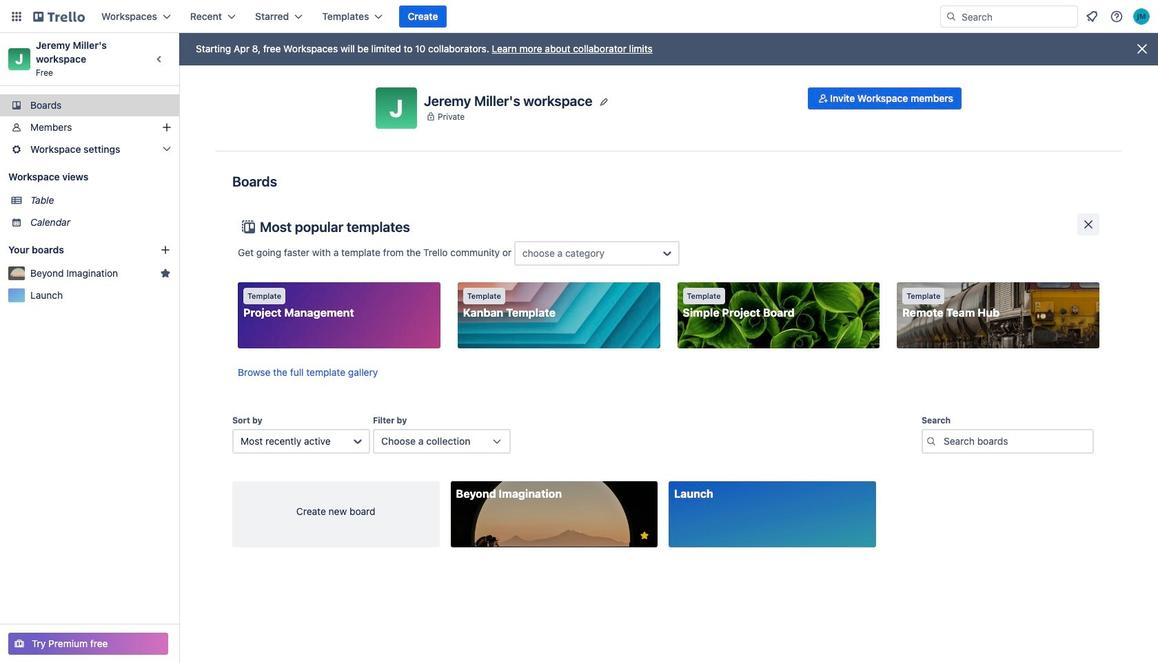 Task type: locate. For each thing, give the bounding box(es) containing it.
search image
[[946, 11, 957, 22]]

add board image
[[160, 245, 171, 256]]

Search field
[[957, 6, 1077, 27]]

sm image
[[816, 92, 830, 105]]

jeremy miller (jeremymiller198) image
[[1133, 8, 1150, 25]]

0 notifications image
[[1084, 8, 1100, 25]]

open information menu image
[[1110, 10, 1124, 23]]



Task type: vqa. For each thing, say whether or not it's contained in the screenshot.
'Workspace navigation collapse icon'
yes



Task type: describe. For each thing, give the bounding box(es) containing it.
your boards with 2 items element
[[8, 242, 139, 259]]

back to home image
[[33, 6, 85, 28]]

workspace navigation collapse icon image
[[150, 50, 170, 69]]

Search boards text field
[[922, 429, 1094, 454]]

primary element
[[0, 0, 1158, 33]]

starred icon image
[[160, 268, 171, 279]]

click to unstar this board. it will be removed from your starred list. image
[[638, 530, 651, 543]]



